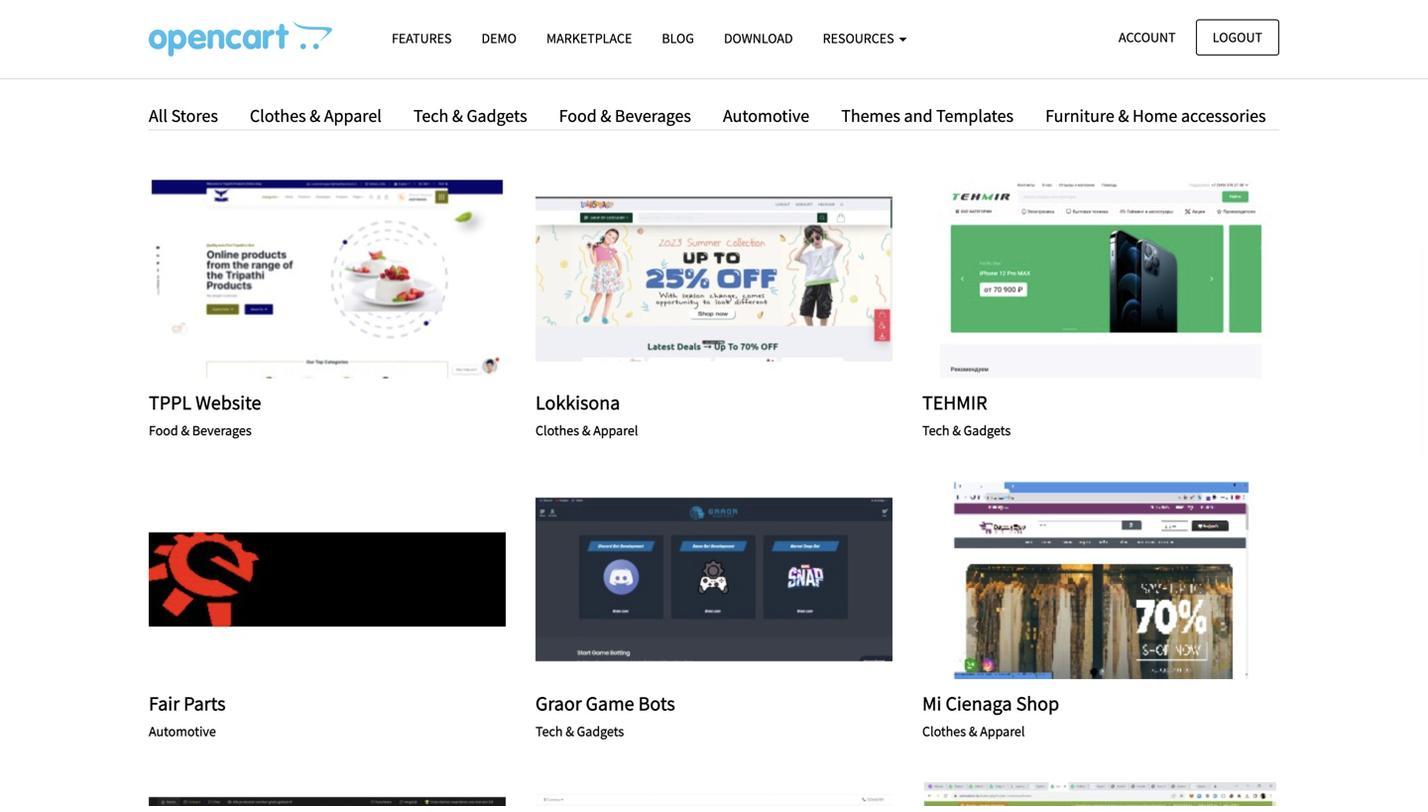Task type: locate. For each thing, give the bounding box(es) containing it.
beverages inside 'tppl website food & beverages'
[[192, 421, 252, 439]]

0 horizontal spatial clothes
[[250, 105, 306, 127]]

2 horizontal spatial clothes
[[922, 723, 966, 740]]

all stores
[[149, 105, 218, 127]]

project
[[314, 270, 382, 288], [701, 270, 769, 288], [1088, 270, 1155, 288], [701, 571, 769, 589], [1088, 571, 1155, 589]]

clothes & apparel link
[[235, 102, 397, 130]]

and
[[904, 105, 933, 127]]

tech & gadgets
[[413, 105, 527, 127]]

themes and templates link
[[826, 102, 1028, 130]]

resources
[[823, 29, 897, 47]]

0 horizontal spatial beverages
[[192, 421, 252, 439]]

beverages
[[615, 105, 691, 127], [192, 421, 252, 439]]

clothes down mi
[[922, 723, 966, 740]]

project for mi cienaga shop
[[1088, 571, 1155, 589]]

& inside 'tppl website food & beverages'
[[181, 421, 189, 439]]

food & beverages
[[559, 105, 691, 127]]

clothes
[[250, 105, 306, 127], [536, 421, 579, 439], [922, 723, 966, 740]]

view for lokkisona
[[659, 270, 696, 288]]

0 vertical spatial food
[[559, 105, 597, 127]]

view project for graor game bots
[[659, 571, 769, 589]]

tech
[[413, 105, 449, 127], [922, 421, 950, 439], [536, 723, 563, 740]]

2 vertical spatial tech
[[536, 723, 563, 740]]

2 vertical spatial clothes
[[922, 723, 966, 740]]

1 vertical spatial tech
[[922, 421, 950, 439]]

food down tppl
[[149, 421, 178, 439]]

1 vertical spatial gadgets
[[964, 421, 1011, 439]]

gadgets down game
[[577, 723, 624, 740]]

0 horizontal spatial gadgets
[[467, 105, 527, 127]]

garden centrum zahradnici.sk image
[[922, 782, 1279, 806]]

& inside the furniture & home accessories "link"
[[1118, 105, 1129, 127]]

game
[[586, 691, 634, 716]]

1 vertical spatial automotive
[[149, 723, 216, 740]]

& inside food & beverages link
[[600, 105, 611, 127]]

lokkisona
[[536, 390, 620, 415]]

mi
[[922, 691, 942, 716]]

view
[[273, 270, 310, 288], [659, 270, 696, 288], [1046, 270, 1083, 288], [659, 571, 696, 589], [1046, 571, 1083, 589]]

& inside 'graor game bots tech & gadgets'
[[566, 723, 574, 740]]

fair parts image
[[149, 481, 506, 679]]

tech inside tech & gadgets link
[[413, 105, 449, 127]]

2 horizontal spatial tech
[[922, 421, 950, 439]]

view for tehmir
[[1046, 270, 1083, 288]]

0 vertical spatial tech
[[413, 105, 449, 127]]

1 horizontal spatial beverages
[[615, 105, 691, 127]]

fair
[[149, 691, 180, 716]]

download
[[724, 29, 793, 47]]

gadgets down tehmir
[[964, 421, 1011, 439]]

2 horizontal spatial apparel
[[980, 723, 1025, 740]]

apparel inside lokkisona clothes & apparel
[[593, 421, 638, 439]]

&
[[310, 105, 320, 127], [452, 105, 463, 127], [600, 105, 611, 127], [1118, 105, 1129, 127], [181, 421, 189, 439], [582, 421, 590, 439], [952, 421, 961, 439], [566, 723, 574, 740], [969, 723, 977, 740]]

tech inside 'graor game bots tech & gadgets'
[[536, 723, 563, 740]]

1 horizontal spatial food
[[559, 105, 597, 127]]

blog link
[[647, 21, 709, 56]]

food
[[559, 105, 597, 127], [149, 421, 178, 439]]

clothes down the lokkisona
[[536, 421, 579, 439]]

graor game bots image
[[536, 481, 893, 679]]

1 vertical spatial food
[[149, 421, 178, 439]]

view project link
[[273, 268, 382, 290], [659, 268, 769, 290], [1046, 268, 1155, 290], [659, 569, 769, 591], [1046, 569, 1155, 591]]

logout
[[1213, 28, 1262, 46]]

account
[[1119, 28, 1176, 46]]

features link
[[377, 21, 467, 56]]

1 horizontal spatial gadgets
[[577, 723, 624, 740]]

food & beverages link
[[544, 102, 706, 130]]

1 vertical spatial beverages
[[192, 421, 252, 439]]

tppl website image
[[149, 180, 506, 378]]

templates
[[936, 105, 1014, 127]]

view project link for graor game bots
[[659, 569, 769, 591]]

project for graor game bots
[[701, 571, 769, 589]]

gadgets down demo link
[[467, 105, 527, 127]]

1 horizontal spatial automotive
[[723, 105, 809, 127]]

automotive down fair
[[149, 723, 216, 740]]

1 vertical spatial apparel
[[593, 421, 638, 439]]

automotive down download link
[[723, 105, 809, 127]]

0 vertical spatial automotive
[[723, 105, 809, 127]]

1 horizontal spatial clothes
[[536, 421, 579, 439]]

0 horizontal spatial automotive
[[149, 723, 216, 740]]

mi cienaga shop image
[[922, 481, 1279, 679]]

view project link for mi cienaga shop
[[1046, 569, 1155, 591]]

demo
[[481, 29, 517, 47]]

clothes right stores
[[250, 105, 306, 127]]

mi cienaga shop clothes & apparel
[[922, 691, 1059, 740]]

tech down tehmir
[[922, 421, 950, 439]]

0 vertical spatial beverages
[[615, 105, 691, 127]]

graor
[[536, 691, 582, 716]]

tech down graor at the bottom
[[536, 723, 563, 740]]

all
[[149, 105, 168, 127]]

automotive
[[723, 105, 809, 127], [149, 723, 216, 740]]

marketplace
[[546, 29, 632, 47]]

features
[[392, 29, 452, 47]]

beverages inside food & beverages link
[[615, 105, 691, 127]]

1 vertical spatial clothes
[[536, 421, 579, 439]]

view project
[[273, 270, 382, 288], [659, 270, 769, 288], [1046, 270, 1155, 288], [659, 571, 769, 589], [1046, 571, 1155, 589]]

beverages down website
[[192, 421, 252, 439]]

0 horizontal spatial food
[[149, 421, 178, 439]]

1 horizontal spatial tech
[[536, 723, 563, 740]]

tech down the features link
[[413, 105, 449, 127]]

view project link for tehmir
[[1046, 268, 1155, 290]]

apparel
[[324, 105, 382, 127], [593, 421, 638, 439], [980, 723, 1025, 740]]

tech & gadgets link
[[399, 102, 542, 130]]

1 horizontal spatial apparel
[[593, 421, 638, 439]]

beverages down blog link
[[615, 105, 691, 127]]

2 vertical spatial apparel
[[980, 723, 1025, 740]]

0 vertical spatial clothes
[[250, 105, 306, 127]]

quapp image
[[149, 782, 506, 806]]

2 horizontal spatial gadgets
[[964, 421, 1011, 439]]

clothes inside mi cienaga shop clothes & apparel
[[922, 723, 966, 740]]

gadgets
[[467, 105, 527, 127], [964, 421, 1011, 439], [577, 723, 624, 740]]

2 vertical spatial gadgets
[[577, 723, 624, 740]]

0 horizontal spatial apparel
[[324, 105, 382, 127]]

food down marketplace link at the top of page
[[559, 105, 597, 127]]

themes
[[841, 105, 900, 127]]

0 horizontal spatial tech
[[413, 105, 449, 127]]

tech inside tehmir tech & gadgets
[[922, 421, 950, 439]]



Task type: describe. For each thing, give the bounding box(es) containing it.
project for tppl website
[[314, 270, 382, 288]]

automotive link
[[708, 102, 824, 130]]

shop
[[1016, 691, 1059, 716]]

view project for lokkisona
[[659, 270, 769, 288]]

lokkisona image
[[536, 180, 893, 378]]

automotive inside fair parts automotive
[[149, 723, 216, 740]]

graor game bots tech & gadgets
[[536, 691, 675, 740]]

project for lokkisona
[[701, 270, 769, 288]]

all stores link
[[149, 102, 233, 130]]

food inside 'tppl website food & beverages'
[[149, 421, 178, 439]]

tppl
[[149, 390, 191, 415]]

furniture & home accessories
[[1045, 105, 1266, 127]]

0 vertical spatial apparel
[[324, 105, 382, 127]]

resources link
[[808, 21, 922, 56]]

lokkisona clothes & apparel
[[536, 390, 638, 439]]

website
[[195, 390, 261, 415]]

marketplace link
[[532, 21, 647, 56]]

tehmir tech & gadgets
[[922, 390, 1011, 439]]

view project for mi cienaga shop
[[1046, 571, 1155, 589]]

tppl website food & beverages
[[149, 390, 261, 439]]

logout link
[[1196, 19, 1279, 55]]

gadgets inside 'graor game bots tech & gadgets'
[[577, 723, 624, 740]]

cienaga
[[946, 691, 1012, 716]]

0 vertical spatial gadgets
[[467, 105, 527, 127]]

account link
[[1102, 19, 1193, 55]]

fair parts automotive
[[149, 691, 226, 740]]

demo link
[[467, 21, 532, 56]]

blog
[[662, 29, 694, 47]]

download link
[[709, 21, 808, 56]]

furniture & home accessories link
[[1030, 102, 1266, 130]]

& inside lokkisona clothes & apparel
[[582, 421, 590, 439]]

view for graor game bots
[[659, 571, 696, 589]]

tehmir image
[[922, 180, 1279, 378]]

furniture
[[1045, 105, 1114, 127]]

tehmir
[[922, 390, 987, 415]]

& inside mi cienaga shop clothes & apparel
[[969, 723, 977, 740]]

gadgets inside tehmir tech & gadgets
[[964, 421, 1011, 439]]

clothes & apparel
[[250, 105, 382, 127]]

opencart - showcase image
[[149, 21, 332, 57]]

view project link for lokkisona
[[659, 268, 769, 290]]

view project for tehmir
[[1046, 270, 1155, 288]]

& inside tehmir tech & gadgets
[[952, 421, 961, 439]]

stores
[[171, 105, 218, 127]]

project for tehmir
[[1088, 270, 1155, 288]]

view project link for tppl website
[[273, 268, 382, 290]]

view for tppl website
[[273, 270, 310, 288]]

home
[[1133, 105, 1177, 127]]

themes and templates
[[841, 105, 1014, 127]]

cimarket - multipurpose opencart 4x theme image
[[536, 782, 893, 806]]

& inside tech & gadgets link
[[452, 105, 463, 127]]

& inside 'clothes & apparel' link
[[310, 105, 320, 127]]

clothes inside lokkisona clothes & apparel
[[536, 421, 579, 439]]

bots
[[638, 691, 675, 716]]

parts
[[184, 691, 226, 716]]

accessories
[[1181, 105, 1266, 127]]

view project for tppl website
[[273, 270, 382, 288]]

apparel inside mi cienaga shop clothes & apparel
[[980, 723, 1025, 740]]

view for mi cienaga shop
[[1046, 571, 1083, 589]]



Task type: vqa. For each thing, say whether or not it's contained in the screenshot.
THE TECHNICAL
no



